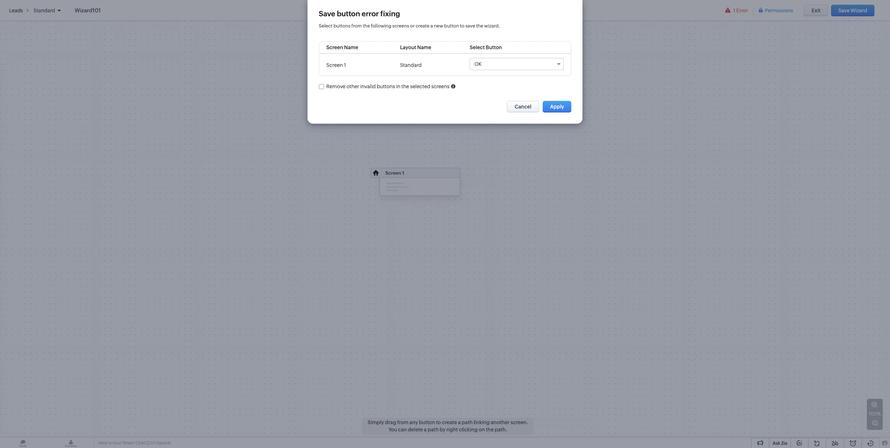 Task type: vqa. For each thing, say whether or not it's contained in the screenshot.
on
yes



Task type: describe. For each thing, give the bounding box(es) containing it.
can
[[398, 427, 407, 433]]

layout name
[[400, 45, 431, 50]]

error
[[362, 9, 379, 18]]

exit
[[812, 7, 821, 13]]

select button
[[470, 45, 502, 50]]

1 vertical spatial button
[[444, 23, 459, 29]]

fixing
[[380, 9, 400, 18]]

chat
[[135, 441, 145, 446]]

in
[[396, 84, 400, 90]]

delete
[[408, 427, 423, 433]]

wizards link
[[17, 127, 37, 134]]

from for the
[[351, 23, 362, 29]]

1 vertical spatial buttons
[[377, 84, 395, 90]]

save wizard
[[838, 7, 867, 13]]

0 vertical spatial screens
[[392, 23, 409, 29]]

pipelines
[[17, 140, 39, 145]]

apply
[[550, 104, 564, 110]]

your
[[113, 441, 122, 446]]

the down error
[[363, 23, 370, 29]]

wizards
[[17, 128, 37, 133]]

select for select buttons from the following screens or create a new button to save the wizard.
[[319, 23, 333, 29]]

2 vertical spatial screen
[[385, 170, 401, 176]]

contacts image
[[48, 438, 94, 448]]

select buttons from the following screens or create a new button to save the wizard.
[[319, 23, 500, 29]]

simply
[[368, 420, 384, 426]]

translations
[[17, 187, 46, 193]]

permissions
[[765, 7, 793, 13]]

new
[[434, 23, 443, 29]]

leads
[[9, 7, 23, 13]]

Select Button text field
[[470, 58, 563, 70]]

save
[[465, 23, 475, 29]]

select for select button
[[470, 45, 485, 50]]

button inside simply drag from any button to create a path linking another screen. you can delete a path by right clicking on the path.
[[419, 420, 435, 426]]

100
[[869, 411, 877, 417]]

Enter a wizard name text field
[[74, 6, 181, 15]]

other
[[347, 84, 359, 90]]

remove
[[326, 84, 346, 90]]

is
[[109, 441, 112, 446]]

following
[[371, 23, 391, 29]]

modules
[[17, 116, 38, 121]]

0 vertical spatial button
[[337, 9, 360, 18]]

0 horizontal spatial create
[[416, 23, 430, 29]]

standard
[[400, 62, 422, 68]]

screen.
[[511, 420, 528, 426]]

1 error
[[733, 7, 748, 13]]

wizard.
[[484, 23, 500, 29]]

2 horizontal spatial a
[[458, 420, 461, 426]]

ask zia
[[773, 441, 787, 446]]

exit button
[[804, 5, 828, 16]]

setup
[[7, 14, 28, 22]]

0 horizontal spatial 1
[[344, 62, 346, 68]]

customize home page
[[17, 175, 71, 181]]

path.
[[495, 427, 507, 433]]

another
[[491, 420, 510, 426]]

and
[[39, 116, 48, 121]]

name for layout name
[[417, 45, 431, 50]]

customize home page link
[[17, 175, 71, 182]]

create inside simply drag from any button to create a path linking another screen. you can delete a path by right clicking on the path.
[[442, 420, 457, 426]]

templates link
[[17, 151, 42, 158]]

linking
[[474, 420, 490, 426]]

templates
[[17, 152, 42, 157]]



Task type: locate. For each thing, give the bounding box(es) containing it.
name right layout
[[417, 45, 431, 50]]

1 vertical spatial 1
[[344, 62, 346, 68]]

1 horizontal spatial select
[[470, 45, 485, 50]]

1 horizontal spatial button
[[419, 420, 435, 426]]

1 vertical spatial screen
[[326, 62, 343, 68]]

modules and fields link
[[17, 115, 62, 122]]

0 horizontal spatial name
[[344, 45, 358, 50]]

select left "button"
[[470, 45, 485, 50]]

a
[[430, 23, 433, 29], [458, 420, 461, 426], [424, 427, 427, 433]]

to
[[460, 23, 464, 29], [436, 420, 441, 426]]

save for save wizard
[[838, 7, 850, 13]]

apply button
[[543, 101, 571, 113]]

from inside simply drag from any button to create a path linking another screen. you can delete a path by right clicking on the path.
[[397, 420, 408, 426]]

chats image
[[0, 438, 46, 448]]

0 horizontal spatial a
[[424, 427, 427, 433]]

a right delete
[[424, 427, 427, 433]]

1 horizontal spatial to
[[460, 23, 464, 29]]

translations link
[[17, 187, 46, 194]]

1 horizontal spatial buttons
[[377, 84, 395, 90]]

0 horizontal spatial button
[[337, 9, 360, 18]]

0 vertical spatial buttons
[[333, 23, 351, 29]]

2 vertical spatial a
[[424, 427, 427, 433]]

2 horizontal spatial 1
[[733, 7, 735, 13]]

cancel
[[515, 104, 531, 110]]

any
[[409, 420, 418, 426]]

1 vertical spatial from
[[397, 420, 408, 426]]

1 horizontal spatial screen 1
[[385, 170, 404, 176]]

simply drag from any button to create a path linking another screen. you can delete a path by right clicking on the path.
[[368, 420, 528, 433]]

canvas
[[17, 163, 35, 169]]

0 vertical spatial 1
[[733, 7, 735, 13]]

pipelines link
[[17, 139, 39, 146]]

1 horizontal spatial save
[[838, 7, 850, 13]]

customize
[[17, 175, 43, 181]]

0 horizontal spatial save
[[319, 9, 335, 18]]

create right or
[[416, 23, 430, 29]]

to up by
[[436, 420, 441, 426]]

1 horizontal spatial path
[[462, 420, 473, 426]]

a left the "new"
[[430, 23, 433, 29]]

1 vertical spatial to
[[436, 420, 441, 426]]

1 vertical spatial path
[[428, 427, 439, 433]]

button left error
[[337, 9, 360, 18]]

the right save
[[476, 23, 483, 29]]

modules and fields
[[17, 116, 62, 121]]

1 horizontal spatial create
[[442, 420, 457, 426]]

buttons down save button error fixing
[[333, 23, 351, 29]]

name
[[344, 45, 358, 50], [417, 45, 431, 50]]

layout
[[400, 45, 416, 50]]

create up right
[[442, 420, 457, 426]]

1 horizontal spatial 1
[[402, 170, 404, 176]]

here
[[98, 441, 108, 446]]

0 vertical spatial path
[[462, 420, 473, 426]]

1 horizontal spatial from
[[397, 420, 408, 426]]

save
[[838, 7, 850, 13], [319, 9, 335, 18]]

0 vertical spatial screen
[[326, 45, 343, 50]]

button
[[337, 9, 360, 18], [444, 23, 459, 29], [419, 420, 435, 426]]

screens
[[392, 23, 409, 29], [431, 84, 450, 90]]

button right the "new"
[[444, 23, 459, 29]]

right
[[447, 427, 458, 433]]

path
[[462, 420, 473, 426], [428, 427, 439, 433]]

from for any
[[397, 420, 408, 426]]

customization
[[12, 103, 47, 109]]

create
[[416, 23, 430, 29], [442, 420, 457, 426]]

by
[[440, 427, 446, 433]]

path up clicking
[[462, 420, 473, 426]]

buttons
[[333, 23, 351, 29], [377, 84, 395, 90]]

1 vertical spatial screen 1
[[385, 170, 404, 176]]

the inside simply drag from any button to create a path linking another screen. you can delete a path by right clicking on the path.
[[486, 427, 494, 433]]

selected
[[410, 84, 430, 90]]

screens left or
[[392, 23, 409, 29]]

cancel button
[[507, 101, 539, 113]]

button
[[486, 45, 502, 50]]

0 vertical spatial select
[[319, 23, 333, 29]]

name for screen name
[[344, 45, 358, 50]]

0 vertical spatial create
[[416, 23, 430, 29]]

from up the can
[[397, 420, 408, 426]]

the right in
[[401, 84, 409, 90]]

button right any
[[419, 420, 435, 426]]

customization region
[[0, 113, 94, 196]]

to left save
[[460, 23, 464, 29]]

screen name
[[326, 45, 358, 50]]

1 vertical spatial create
[[442, 420, 457, 426]]

invalid
[[360, 84, 376, 90]]

buttons left in
[[377, 84, 395, 90]]

remove other invalid buttons in the selected screens
[[326, 84, 450, 90]]

home
[[44, 175, 58, 181]]

1 horizontal spatial screens
[[431, 84, 450, 90]]

from
[[351, 23, 362, 29], [397, 420, 408, 426]]

100 %
[[869, 411, 881, 417]]

0 horizontal spatial screens
[[392, 23, 409, 29]]

the
[[363, 23, 370, 29], [476, 23, 483, 29], [401, 84, 409, 90], [486, 427, 494, 433]]

smart
[[122, 441, 135, 446]]

ask
[[773, 441, 780, 446]]

(ctrl+space)
[[146, 441, 171, 446]]

1 vertical spatial screens
[[431, 84, 450, 90]]

screens right selected
[[431, 84, 450, 90]]

0 horizontal spatial from
[[351, 23, 362, 29]]

fields
[[49, 116, 62, 121]]

canvas link
[[17, 163, 35, 170]]

save wizard button
[[831, 5, 875, 16]]

page
[[59, 175, 71, 181]]

path left by
[[428, 427, 439, 433]]

a up clicking
[[458, 420, 461, 426]]

customization button
[[0, 99, 94, 113]]

0 vertical spatial screen 1
[[326, 62, 346, 68]]

0 horizontal spatial path
[[428, 427, 439, 433]]

save inside button
[[838, 7, 850, 13]]

0 horizontal spatial screen 1
[[326, 62, 346, 68]]

2 horizontal spatial button
[[444, 23, 459, 29]]

here is your smart chat (ctrl+space)
[[98, 441, 171, 446]]

select
[[319, 23, 333, 29], [470, 45, 485, 50]]

0 vertical spatial to
[[460, 23, 464, 29]]

name down save button error fixing
[[344, 45, 358, 50]]

you
[[389, 427, 397, 433]]

1
[[733, 7, 735, 13], [344, 62, 346, 68], [402, 170, 404, 176]]

wizard
[[851, 7, 867, 13]]

drag
[[385, 420, 396, 426]]

clicking
[[459, 427, 478, 433]]

1 name from the left
[[344, 45, 358, 50]]

on
[[479, 427, 485, 433]]

or
[[410, 23, 415, 29]]

from down save button error fixing
[[351, 23, 362, 29]]

2 name from the left
[[417, 45, 431, 50]]

1 horizontal spatial a
[[430, 23, 433, 29]]

screen for layout name
[[326, 45, 343, 50]]

1 vertical spatial select
[[470, 45, 485, 50]]

None field
[[470, 58, 564, 70]]

save for save button error fixing
[[319, 9, 335, 18]]

%
[[877, 411, 881, 417]]

1 vertical spatial a
[[458, 420, 461, 426]]

error
[[736, 7, 748, 13]]

the right on
[[486, 427, 494, 433]]

screen 1
[[326, 62, 346, 68], [385, 170, 404, 176]]

0 horizontal spatial to
[[436, 420, 441, 426]]

screen
[[326, 45, 343, 50], [326, 62, 343, 68], [385, 170, 401, 176]]

0 horizontal spatial select
[[319, 23, 333, 29]]

1 horizontal spatial name
[[417, 45, 431, 50]]

screen for standard
[[326, 62, 343, 68]]

0 horizontal spatial buttons
[[333, 23, 351, 29]]

2 vertical spatial button
[[419, 420, 435, 426]]

select up screen name
[[319, 23, 333, 29]]

save button error fixing
[[319, 9, 400, 18]]

to inside simply drag from any button to create a path linking another screen. you can delete a path by right clicking on the path.
[[436, 420, 441, 426]]

2 vertical spatial 1
[[402, 170, 404, 176]]

0 vertical spatial from
[[351, 23, 362, 29]]

zia
[[781, 441, 787, 446]]

0 vertical spatial a
[[430, 23, 433, 29]]



